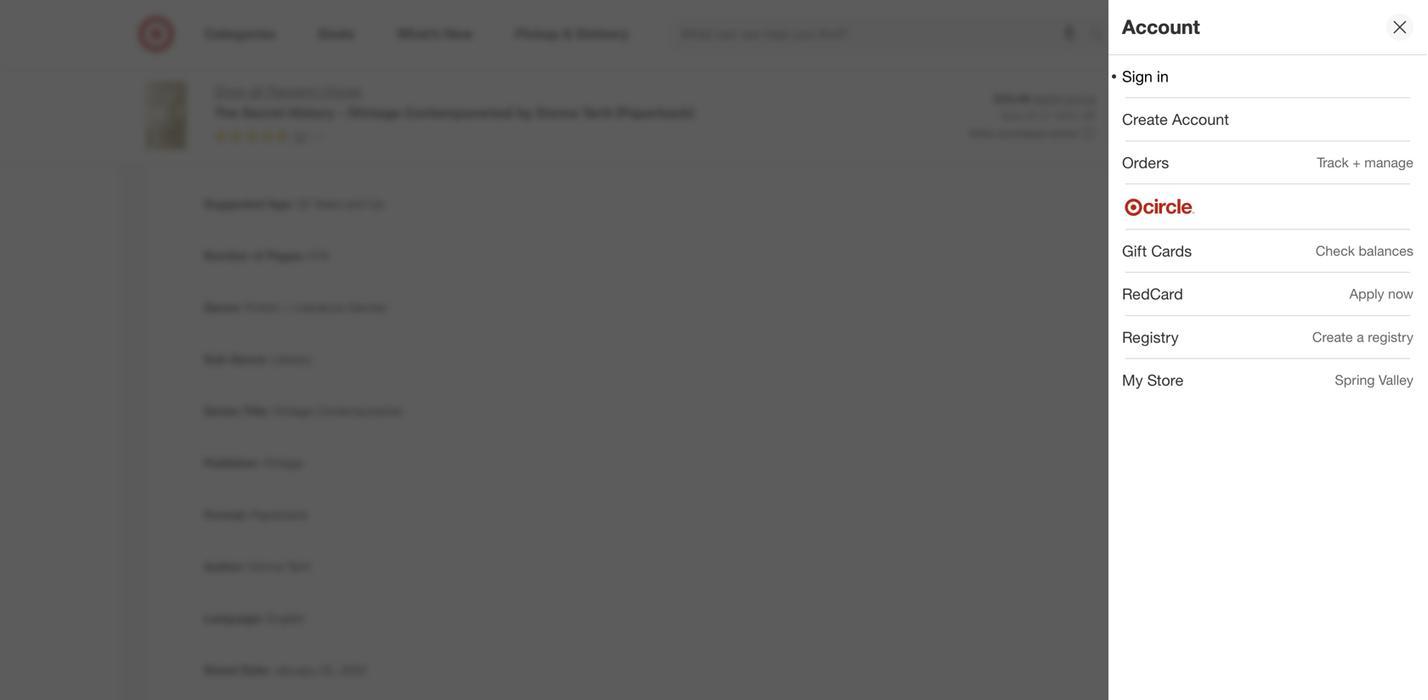 Task type: vqa. For each thing, say whether or not it's contained in the screenshot.
topmost paper towels Link
no



Task type: describe. For each thing, give the bounding box(es) containing it.
publisher:
[[204, 456, 260, 470]]

3 inches from the left
[[512, 93, 547, 108]]

1 horizontal spatial 1
[[413, 93, 420, 108]]

and
[[345, 196, 366, 211]]

0 vertical spatial sign
[[1178, 26, 1202, 41]]

spring
[[1335, 372, 1375, 388]]

off
[[1081, 109, 1093, 122]]

street
[[204, 663, 238, 678]]

(paperback)
[[616, 104, 695, 121]]

a
[[1357, 329, 1364, 345]]

suggested
[[204, 196, 265, 211]]

1 vertical spatial tartt
[[287, 559, 310, 574]]

now
[[1389, 286, 1414, 302]]

32
[[294, 129, 307, 144]]

(w)
[[461, 93, 479, 108]]

sign inside account dialog
[[1122, 67, 1153, 85]]

up
[[369, 196, 384, 211]]

publisher: vintage
[[204, 456, 304, 470]]

my
[[1122, 371, 1143, 389]]

my store
[[1122, 371, 1184, 389]]

registry
[[1368, 329, 1414, 345]]

add to cart button
[[1200, 97, 1295, 134]]

number
[[204, 248, 249, 263]]

suggested age: 22 years and up
[[204, 196, 384, 211]]

msrp
[[1034, 93, 1063, 106]]

0 vertical spatial genre:
[[204, 300, 242, 315]]

january
[[275, 663, 317, 678]]

shop all random house the secret history - (vintage contemporaries) by donna tartt (paperback)
[[214, 83, 695, 121]]

track
[[1317, 154, 1349, 171]]

0 vertical spatial account
[[1122, 15, 1200, 39]]

specifications
[[204, 48, 313, 67]]

sign in inside account dialog
[[1122, 67, 1169, 85]]

create account link
[[1109, 98, 1428, 141]]

create for create account
[[1122, 110, 1168, 128]]

author:
[[204, 559, 245, 574]]

7.51
[[1032, 109, 1052, 122]]

paperback
[[251, 507, 308, 522]]

balances
[[1359, 243, 1414, 259]]

language: english
[[204, 611, 305, 626]]

donna inside shop all random house the secret history - (vintage contemporaries) by donna tartt (paperback)
[[536, 104, 578, 121]]

format:
[[204, 507, 247, 522]]

1 vertical spatial genre:
[[231, 352, 268, 367]]

1 x from the left
[[403, 93, 410, 108]]

create account
[[1122, 110, 1229, 128]]

in inside account dialog
[[1157, 67, 1169, 85]]

(
[[1055, 109, 1057, 122]]

search button
[[1082, 15, 1123, 56]]

language:
[[204, 611, 263, 626]]

series title: vintage contemporaries
[[204, 404, 403, 419]]

2022
[[340, 663, 366, 678]]

dimensions
[[204, 93, 270, 108]]

to
[[1241, 107, 1254, 124]]

date
[[241, 663, 268, 678]]

contemporaries
[[317, 404, 403, 419]]

32 link
[[214, 128, 324, 148]]

(h)
[[385, 93, 400, 108]]

What can we help you find? suggestions appear below search field
[[670, 15, 1094, 53]]

gift
[[1122, 242, 1147, 260]]

(d)
[[550, 93, 565, 108]]

dimensions (overall): 7.9 inches (h) x 1 inches (w) x 5.2 inches (d)
[[204, 93, 565, 108]]

2 x from the left
[[483, 93, 489, 108]]

cart
[[1257, 107, 1284, 124]]

series
[[204, 404, 240, 419]]

the
[[214, 104, 238, 121]]

create a registry
[[1313, 329, 1414, 345]]

add to cart
[[1211, 107, 1284, 124]]

:
[[268, 663, 271, 678]]

0 vertical spatial sign in
[[1178, 26, 1214, 41]]

add
[[1211, 107, 1237, 124]]

1 vertical spatial 1
[[249, 145, 256, 159]]

$10.49 msrp $18.00 save $ 7.51 ( 42 % off )
[[995, 91, 1096, 122]]

specifications button
[[160, 31, 1268, 85]]

english
[[267, 611, 305, 626]]

%
[[1069, 109, 1078, 122]]

(overall):
[[274, 93, 323, 108]]

42
[[1057, 109, 1069, 122]]

0 vertical spatial in
[[1205, 26, 1214, 41]]

gift cards
[[1122, 242, 1192, 260]]

$10.49
[[995, 91, 1030, 106]]

title:
[[243, 404, 270, 419]]

-
[[338, 104, 344, 121]]

1 vertical spatial donna
[[249, 559, 284, 574]]

orders
[[1122, 153, 1169, 172]]

store
[[1148, 371, 1184, 389]]

check balances
[[1316, 243, 1414, 259]]

years
[[313, 196, 342, 211]]



Task type: locate. For each thing, give the bounding box(es) containing it.
$18.00
[[1066, 93, 1096, 106]]

tartt
[[582, 104, 612, 121], [287, 559, 310, 574]]

tartt right (d) on the left
[[582, 104, 612, 121]]

author: donna tartt
[[204, 559, 310, 574]]

0 horizontal spatial in
[[1157, 67, 1169, 85]]

1 vertical spatial sign in
[[1122, 67, 1169, 85]]

age:
[[268, 196, 293, 211]]

22
[[297, 196, 310, 211]]

image of the secret history - (vintage contemporaries) by donna tartt (paperback) image
[[133, 82, 201, 150]]

0 vertical spatial vintage
[[274, 404, 313, 419]]

1 horizontal spatial sign in
[[1178, 26, 1214, 41]]

online
[[1050, 127, 1077, 140]]

genre: left fiction
[[204, 300, 242, 315]]

1 horizontal spatial donna
[[536, 104, 578, 121]]

pages:
[[267, 248, 305, 263]]

track + manage
[[1317, 154, 1414, 171]]

1 horizontal spatial sign
[[1178, 26, 1202, 41]]

2 horizontal spatial inches
[[512, 93, 547, 108]]

1 right (h)
[[413, 93, 420, 108]]

sub-genre: literary
[[204, 352, 312, 367]]

+ inside account dialog
[[1353, 154, 1361, 171]]

when
[[969, 127, 996, 140]]

create
[[1122, 110, 1168, 128], [1313, 329, 1353, 345]]

in
[[1205, 26, 1214, 41], [1157, 67, 1169, 85]]

0 horizontal spatial donna
[[249, 559, 284, 574]]

donna
[[536, 104, 578, 121], [249, 559, 284, 574]]

25,
[[320, 663, 337, 678]]

0 horizontal spatial x
[[403, 93, 410, 108]]

pounds
[[259, 145, 300, 159]]

1 vertical spatial in
[[1157, 67, 1169, 85]]

by
[[517, 104, 533, 121]]

apply now
[[1350, 286, 1414, 302]]

(vintage
[[348, 104, 401, 121]]

7.9
[[327, 93, 343, 108]]

literature
[[294, 300, 344, 315]]

save
[[1002, 109, 1024, 122]]

0 vertical spatial 1
[[413, 93, 420, 108]]

0 vertical spatial sign in link
[[1134, 15, 1241, 53]]

literary
[[272, 352, 312, 367]]

genres
[[348, 300, 386, 315]]

1 horizontal spatial x
[[483, 93, 489, 108]]

0 horizontal spatial 1
[[249, 145, 256, 159]]

)
[[1093, 109, 1096, 122]]

x right (h)
[[403, 93, 410, 108]]

create up the orders
[[1122, 110, 1168, 128]]

vintage right title:
[[274, 404, 313, 419]]

in up the add
[[1205, 26, 1214, 41]]

5.2
[[492, 93, 509, 108]]

shop
[[214, 83, 246, 99]]

1 vertical spatial sign in link
[[1109, 55, 1428, 97]]

fiction
[[245, 300, 280, 315]]

sign
[[1178, 26, 1202, 41], [1122, 67, 1153, 85]]

search
[[1082, 27, 1123, 44]]

sign in
[[1178, 26, 1214, 41], [1122, 67, 1169, 85]]

0 horizontal spatial +
[[284, 300, 291, 315]]

history
[[288, 104, 335, 121]]

redcard
[[1122, 285, 1183, 303]]

1 vertical spatial account
[[1172, 110, 1229, 128]]

1 horizontal spatial +
[[1353, 154, 1361, 171]]

1 vertical spatial +
[[284, 300, 291, 315]]

registry
[[1122, 328, 1179, 346]]

valley
[[1379, 372, 1414, 388]]

weight: 1 pounds
[[204, 145, 300, 159]]

1 vertical spatial create
[[1313, 329, 1353, 345]]

+ right track
[[1353, 154, 1361, 171]]

create for create a registry
[[1313, 329, 1353, 345]]

donna right by
[[536, 104, 578, 121]]

account inside "link"
[[1172, 110, 1229, 128]]

+ right fiction
[[284, 300, 291, 315]]

create inside "link"
[[1122, 110, 1168, 128]]

1 left the pounds
[[249, 145, 256, 159]]

vintage right publisher:
[[264, 456, 304, 470]]

inches left (w)
[[423, 93, 458, 108]]

576
[[309, 248, 328, 263]]

create left a
[[1313, 329, 1353, 345]]

secret
[[242, 104, 284, 121]]

0 horizontal spatial tartt
[[287, 559, 310, 574]]

inches
[[347, 93, 382, 108], [423, 93, 458, 108], [512, 93, 547, 108]]

tartt inside shop all random house the secret history - (vintage contemporaries) by donna tartt (paperback)
[[582, 104, 612, 121]]

tartt up english on the left of page
[[287, 559, 310, 574]]

purchased
[[999, 127, 1047, 140]]

inches left (d) on the left
[[512, 93, 547, 108]]

2 inches from the left
[[423, 93, 458, 108]]

all
[[250, 83, 263, 99]]

apply
[[1350, 286, 1385, 302]]

sign in link
[[1134, 15, 1241, 53], [1109, 55, 1428, 97]]

0 vertical spatial donna
[[536, 104, 578, 121]]

1 vertical spatial vintage
[[264, 456, 304, 470]]

inches right -
[[347, 93, 382, 108]]

format: paperback
[[204, 507, 308, 522]]

x left 5.2
[[483, 93, 489, 108]]

check
[[1316, 243, 1355, 259]]

spring valley
[[1335, 372, 1414, 388]]

donna right author:
[[249, 559, 284, 574]]

street date : january 25, 2022
[[204, 663, 366, 678]]

0 horizontal spatial sign in
[[1122, 67, 1169, 85]]

0 vertical spatial create
[[1122, 110, 1168, 128]]

number of pages: 576
[[204, 248, 328, 263]]

genre: left literary
[[231, 352, 268, 367]]

0 horizontal spatial inches
[[347, 93, 382, 108]]

manage
[[1365, 154, 1414, 171]]

house
[[323, 83, 362, 99]]

0 horizontal spatial create
[[1122, 110, 1168, 128]]

1 horizontal spatial inches
[[423, 93, 458, 108]]

account dialog
[[1109, 0, 1428, 700]]

0 horizontal spatial sign
[[1122, 67, 1153, 85]]

0 vertical spatial +
[[1353, 154, 1361, 171]]

1
[[413, 93, 420, 108], [249, 145, 256, 159]]

account
[[1122, 15, 1200, 39], [1172, 110, 1229, 128]]

cards
[[1152, 242, 1192, 260]]

0 vertical spatial tartt
[[582, 104, 612, 121]]

when purchased online
[[969, 127, 1077, 140]]

of
[[252, 248, 264, 263]]

1 horizontal spatial create
[[1313, 329, 1353, 345]]

in up "create account"
[[1157, 67, 1169, 85]]

1 horizontal spatial tartt
[[582, 104, 612, 121]]

1 vertical spatial sign
[[1122, 67, 1153, 85]]

x
[[403, 93, 410, 108], [483, 93, 489, 108]]

$
[[1027, 109, 1032, 122]]

1 horizontal spatial in
[[1205, 26, 1214, 41]]

1 inches from the left
[[347, 93, 382, 108]]



